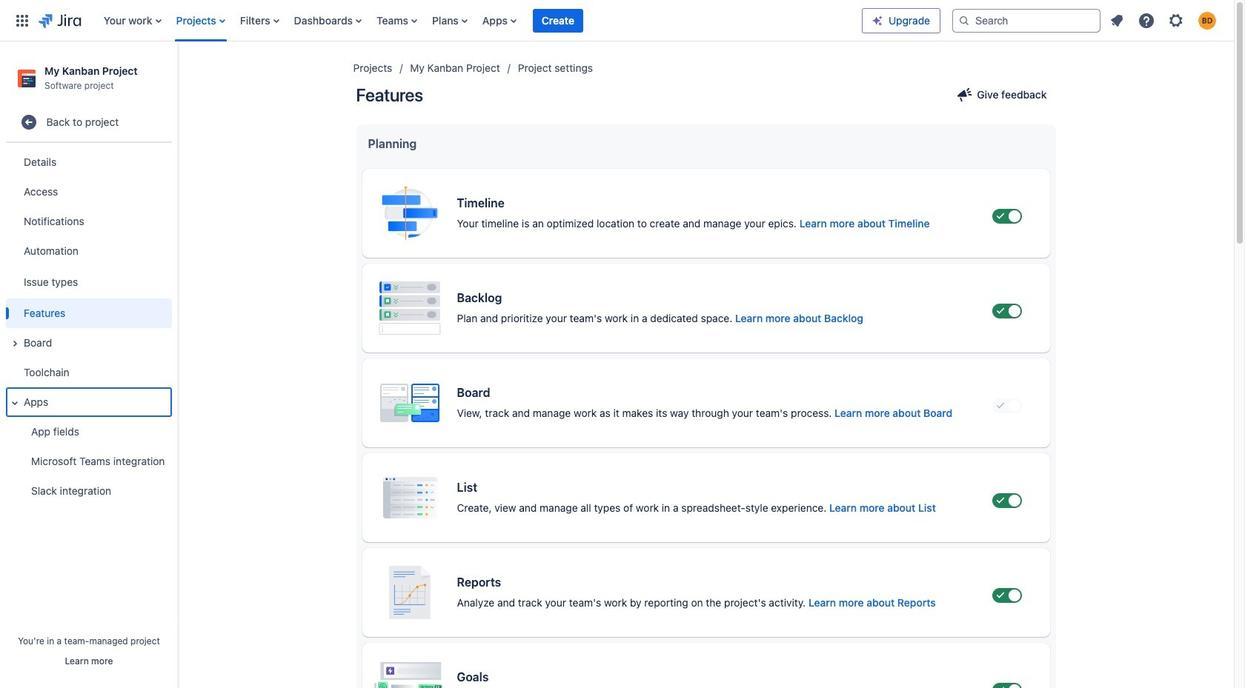 Task type: locate. For each thing, give the bounding box(es) containing it.
list item
[[533, 0, 583, 41]]

sidebar element
[[0, 42, 178, 689]]

2 expand image from the top
[[6, 395, 24, 412]]

expand image
[[6, 335, 24, 353], [6, 395, 24, 412]]

0 vertical spatial expand image
[[6, 335, 24, 353]]

Search field
[[953, 9, 1101, 32]]

banner
[[0, 0, 1234, 42]]

1 vertical spatial expand image
[[6, 395, 24, 412]]

None search field
[[953, 9, 1101, 32]]

jira image
[[39, 11, 81, 29], [39, 11, 81, 29]]

0 horizontal spatial list
[[96, 0, 862, 41]]

list
[[96, 0, 862, 41], [1104, 7, 1225, 34]]

1 horizontal spatial list
[[1104, 7, 1225, 34]]

group
[[3, 143, 172, 511]]

search image
[[959, 14, 970, 26]]



Task type: vqa. For each thing, say whether or not it's contained in the screenshot.
Primary element
yes



Task type: describe. For each thing, give the bounding box(es) containing it.
help image
[[1138, 11, 1156, 29]]

sidebar navigation image
[[162, 59, 194, 89]]

settings image
[[1168, 11, 1185, 29]]

appswitcher icon image
[[13, 11, 31, 29]]

group inside sidebar element
[[3, 143, 172, 511]]

notifications image
[[1108, 11, 1126, 29]]

your profile and settings image
[[1199, 11, 1216, 29]]

primary element
[[9, 0, 862, 41]]

1 expand image from the top
[[6, 335, 24, 353]]



